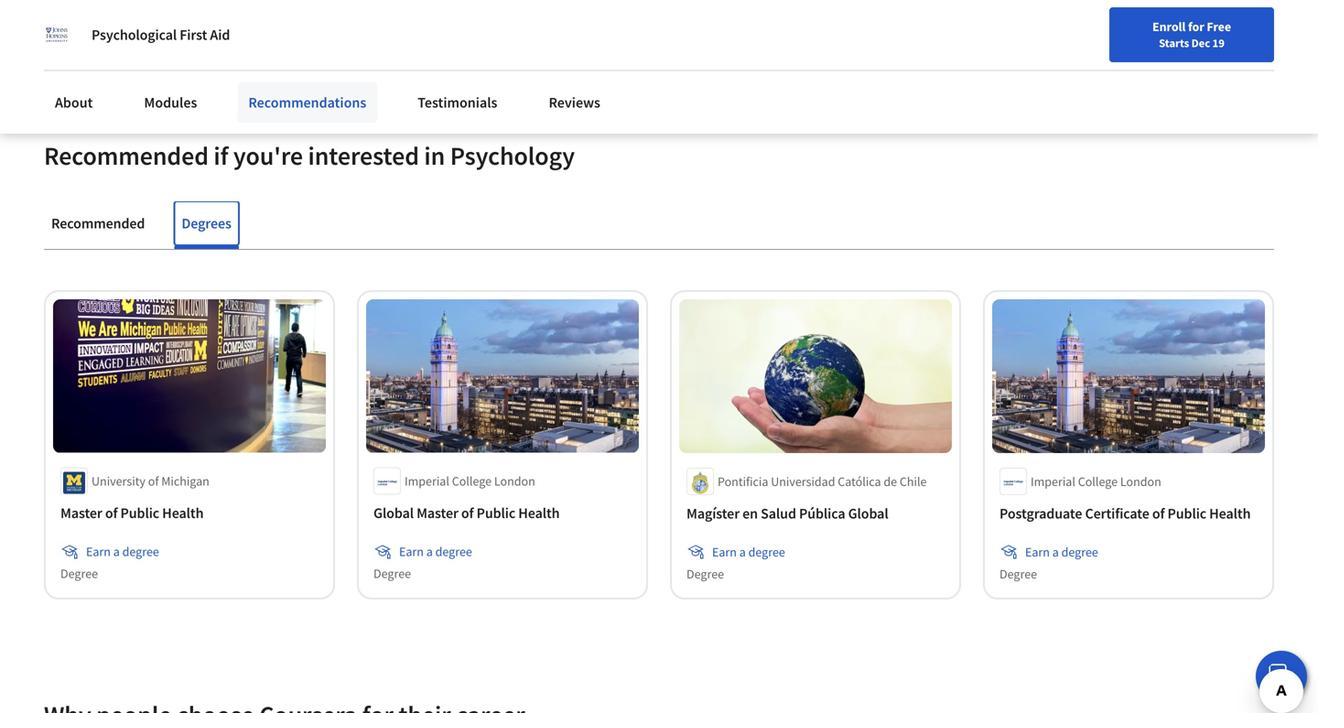 Task type: locate. For each thing, give the bounding box(es) containing it.
quiz
[[137, 19, 164, 38]]

imperial college london up certificate
[[1031, 473, 1162, 490]]

2 horizontal spatial health
[[1210, 504, 1251, 523]]

earn a degree for master
[[399, 544, 472, 560]]

1 health from the left
[[162, 504, 204, 523]]

0 vertical spatial recommended
[[44, 140, 209, 172]]

earn a degree
[[86, 544, 159, 560], [399, 544, 472, 560], [712, 544, 785, 560], [1025, 544, 1099, 560]]

college up certificate
[[1078, 473, 1118, 490]]

aid
[[210, 26, 230, 44]]

degree down certificate
[[1062, 544, 1099, 560]]

1 horizontal spatial imperial college london
[[1031, 473, 1162, 490]]

earn down magíster
[[712, 544, 737, 560]]

degree down global master of public health at the bottom left of page
[[435, 544, 472, 560]]

earn down global master of public health at the bottom left of page
[[399, 544, 424, 560]]

coursera image
[[22, 15, 138, 44]]

earn a degree down global master of public health at the bottom left of page
[[399, 544, 472, 560]]

imperial college london
[[405, 473, 535, 490], [1031, 473, 1162, 490]]

master of public health
[[60, 504, 204, 523]]

health for postgraduate
[[1210, 504, 1251, 523]]

imperial college london for master
[[405, 473, 535, 490]]

2 earn from the left
[[399, 544, 424, 560]]

1 vertical spatial recommended
[[51, 214, 145, 233]]

postgraduate certificate of public health link
[[1000, 503, 1258, 524]]

degree for global master of public health
[[374, 566, 411, 582]]

3 health from the left
[[1210, 504, 1251, 523]]

earn down postgraduate
[[1025, 544, 1050, 560]]

2 london from the left
[[1121, 473, 1162, 490]]

3 degree from the left
[[749, 544, 785, 560]]

degrees
[[182, 214, 231, 233]]

a for of
[[113, 544, 120, 560]]

en
[[743, 504, 758, 523]]

0 horizontal spatial master
[[60, 504, 102, 523]]

reviews link
[[538, 82, 612, 123]]

earn down master of public health
[[86, 544, 111, 560]]

modules link
[[133, 82, 208, 123]]

imperial up global master of public health at the bottom left of page
[[405, 473, 449, 490]]

0 horizontal spatial imperial
[[405, 473, 449, 490]]

1 degree from the left
[[60, 566, 98, 582]]

recommendation tabs tab list
[[44, 202, 1275, 249]]

4 earn a degree from the left
[[1025, 544, 1099, 560]]

a down global master of public health at the bottom left of page
[[426, 544, 433, 560]]

london up global master of public health link
[[494, 473, 535, 490]]

imperial college london up global master of public health at the bottom left of page
[[405, 473, 535, 490]]

health inside postgraduate certificate of public health link
[[1210, 504, 1251, 523]]

1 public from the left
[[120, 504, 159, 523]]

•
[[172, 19, 176, 38]]

enroll
[[1153, 18, 1186, 35]]

free
[[1207, 18, 1231, 35]]

global
[[374, 504, 414, 523], [848, 504, 889, 523]]

degree for certificate
[[1062, 544, 1099, 560]]

earn
[[86, 544, 111, 560], [399, 544, 424, 560], [712, 544, 737, 560], [1025, 544, 1050, 560]]

degree down master of public health
[[122, 544, 159, 560]]

3 degree from the left
[[687, 566, 724, 582]]

earn a degree for of
[[86, 544, 159, 560]]

certificate
[[1085, 504, 1150, 523]]

johns hopkins university image
[[44, 22, 70, 48]]

4 degree from the left
[[1000, 566, 1037, 582]]

4 earn from the left
[[1025, 544, 1050, 560]]

3 public from the left
[[1168, 504, 1207, 523]]

recommended inside button
[[51, 214, 145, 233]]

recommended if you're interested in psychology
[[44, 140, 575, 172]]

2 health from the left
[[518, 504, 560, 523]]

degree down salud at the right
[[749, 544, 785, 560]]

2 master from the left
[[417, 504, 459, 523]]

london
[[494, 473, 535, 490], [1121, 473, 1162, 490]]

recommendations link
[[237, 82, 377, 123]]

menu item
[[987, 18, 1104, 78]]

health inside global master of public health link
[[518, 504, 560, 523]]

2 public from the left
[[477, 504, 516, 523]]

2 imperial from the left
[[1031, 473, 1076, 490]]

a for certificate
[[1053, 544, 1059, 560]]

college
[[452, 473, 492, 490], [1078, 473, 1118, 490]]

imperial for postgraduate
[[1031, 473, 1076, 490]]

college for master
[[452, 473, 492, 490]]

de
[[884, 473, 897, 490]]

degree
[[122, 544, 159, 560], [435, 544, 472, 560], [749, 544, 785, 560], [1062, 544, 1099, 560]]

1 a from the left
[[113, 544, 120, 560]]

0 horizontal spatial public
[[120, 504, 159, 523]]

1 master from the left
[[60, 504, 102, 523]]

1 global from the left
[[374, 504, 414, 523]]

public
[[120, 504, 159, 523], [477, 504, 516, 523], [1168, 504, 1207, 523]]

magíster
[[687, 504, 740, 523]]

earn a degree down master of public health
[[86, 544, 159, 560]]

imperial
[[405, 473, 449, 490], [1031, 473, 1076, 490]]

earn for global
[[399, 544, 424, 560]]

0 horizontal spatial health
[[162, 504, 204, 523]]

a for master
[[426, 544, 433, 560]]

testimonials link
[[407, 82, 509, 123]]

2 degree from the left
[[435, 544, 472, 560]]

0 horizontal spatial global
[[374, 504, 414, 523]]

degree
[[60, 566, 98, 582], [374, 566, 411, 582], [687, 566, 724, 582], [1000, 566, 1037, 582]]

2 horizontal spatial public
[[1168, 504, 1207, 523]]

salud
[[761, 504, 796, 523]]

2 college from the left
[[1078, 473, 1118, 490]]

4 a from the left
[[1053, 544, 1059, 560]]

health inside master of public health link
[[162, 504, 204, 523]]

3 earn a degree from the left
[[712, 544, 785, 560]]

1 horizontal spatial public
[[477, 504, 516, 523]]

1 earn from the left
[[86, 544, 111, 560]]

1 horizontal spatial health
[[518, 504, 560, 523]]

1 horizontal spatial master
[[417, 504, 459, 523]]

2 imperial college london from the left
[[1031, 473, 1162, 490]]

1 london from the left
[[494, 473, 535, 490]]

earn a degree down postgraduate
[[1025, 544, 1099, 560]]

college up global master of public health at the bottom left of page
[[452, 473, 492, 490]]

modules
[[144, 93, 197, 112]]

michigan
[[161, 473, 210, 490]]

0 horizontal spatial london
[[494, 473, 535, 490]]

a down postgraduate
[[1053, 544, 1059, 560]]

0 horizontal spatial imperial college london
[[405, 473, 535, 490]]

2 earn a degree from the left
[[399, 544, 472, 560]]

earn for master
[[86, 544, 111, 560]]

3 earn from the left
[[712, 544, 737, 560]]

degree for master
[[435, 544, 472, 560]]

30
[[183, 19, 198, 38]]

testimonials
[[418, 93, 498, 112]]

2 degree from the left
[[374, 566, 411, 582]]

pública
[[799, 504, 846, 523]]

0 horizontal spatial college
[[452, 473, 492, 490]]

a down en
[[740, 544, 746, 560]]

2 a from the left
[[426, 544, 433, 560]]

earn for magíster
[[712, 544, 737, 560]]

4 degree from the left
[[1062, 544, 1099, 560]]

psychological first aid
[[92, 26, 230, 44]]

university of michigan
[[92, 473, 210, 490]]

london for certificate
[[1121, 473, 1162, 490]]

a down master of public health
[[113, 544, 120, 560]]

imperial up postgraduate
[[1031, 473, 1076, 490]]

universidad
[[771, 473, 835, 490]]

of
[[148, 473, 159, 490], [105, 504, 118, 523], [461, 504, 474, 523], [1153, 504, 1165, 523]]

you're
[[233, 140, 303, 172]]

1 imperial college london from the left
[[405, 473, 535, 490]]

1 horizontal spatial college
[[1078, 473, 1118, 490]]

earn a degree down en
[[712, 544, 785, 560]]

1 college from the left
[[452, 473, 492, 490]]

college for certificate
[[1078, 473, 1118, 490]]

about link
[[44, 82, 104, 123]]

1 earn a degree from the left
[[86, 544, 159, 560]]

recommended
[[44, 140, 209, 172], [51, 214, 145, 233]]

1 horizontal spatial global
[[848, 504, 889, 523]]

1 horizontal spatial london
[[1121, 473, 1162, 490]]

a
[[113, 544, 120, 560], [426, 544, 433, 560], [740, 544, 746, 560], [1053, 544, 1059, 560]]

recommendations
[[248, 93, 366, 112]]

health
[[162, 504, 204, 523], [518, 504, 560, 523], [1210, 504, 1251, 523]]

3 a from the left
[[740, 544, 746, 560]]

london up postgraduate certificate of public health link
[[1121, 473, 1162, 490]]

1 degree from the left
[[122, 544, 159, 560]]

1 horizontal spatial imperial
[[1031, 473, 1076, 490]]

master
[[60, 504, 102, 523], [417, 504, 459, 523]]

1 imperial from the left
[[405, 473, 449, 490]]



Task type: describe. For each thing, give the bounding box(es) containing it.
7
[[126, 19, 134, 38]]

for
[[1188, 18, 1205, 35]]

chile
[[900, 473, 927, 490]]

first
[[180, 26, 207, 44]]

minutes
[[201, 19, 251, 38]]

public for postgraduate certificate of public health
[[1168, 504, 1207, 523]]

magíster en salud pública global
[[687, 504, 889, 523]]

master of public health link
[[60, 503, 319, 524]]

london for master
[[494, 473, 535, 490]]

global master of public health link
[[374, 503, 632, 524]]

degree for master of public health
[[60, 566, 98, 582]]

earn for postgraduate
[[1025, 544, 1050, 560]]

19
[[1213, 36, 1225, 50]]

chat with us image
[[1267, 662, 1296, 691]]

degree for postgraduate certificate of public health
[[1000, 566, 1037, 582]]

imperial college london for certificate
[[1031, 473, 1162, 490]]

university
[[92, 473, 146, 490]]

module 7 quiz • 30 minutes
[[78, 19, 251, 38]]

recommended for recommended
[[51, 214, 145, 233]]

degree for en
[[749, 544, 785, 560]]

psychology
[[450, 140, 575, 172]]

dec
[[1192, 36, 1211, 50]]

interested
[[308, 140, 419, 172]]

starts
[[1159, 36, 1190, 50]]

enroll for free starts dec 19
[[1153, 18, 1231, 50]]

global master of public health
[[374, 504, 560, 523]]

earn a degree for certificate
[[1025, 544, 1099, 560]]

degree for magíster en salud pública global
[[687, 566, 724, 582]]

health for global
[[518, 504, 560, 523]]

recommended for recommended if you're interested in psychology
[[44, 140, 209, 172]]

module
[[78, 19, 124, 38]]

pontificia universidad católica de chile
[[718, 473, 927, 490]]

degree for of
[[122, 544, 159, 560]]

pontificia
[[718, 473, 769, 490]]

psychological
[[92, 26, 177, 44]]

imperial for global
[[405, 473, 449, 490]]

about
[[55, 93, 93, 112]]

postgraduate certificate of public health
[[1000, 504, 1251, 523]]

public for global master of public health
[[477, 504, 516, 523]]

2 global from the left
[[848, 504, 889, 523]]

magíster en salud pública global link
[[687, 503, 945, 524]]

recommended button
[[44, 202, 152, 246]]

postgraduate
[[1000, 504, 1083, 523]]

if
[[214, 140, 228, 172]]

a for en
[[740, 544, 746, 560]]

degrees button
[[174, 202, 239, 246]]

earn a degree for en
[[712, 544, 785, 560]]

católica
[[838, 473, 881, 490]]

reviews
[[549, 93, 601, 112]]

in
[[424, 140, 445, 172]]



Task type: vqa. For each thing, say whether or not it's contained in the screenshot.
Degree
yes



